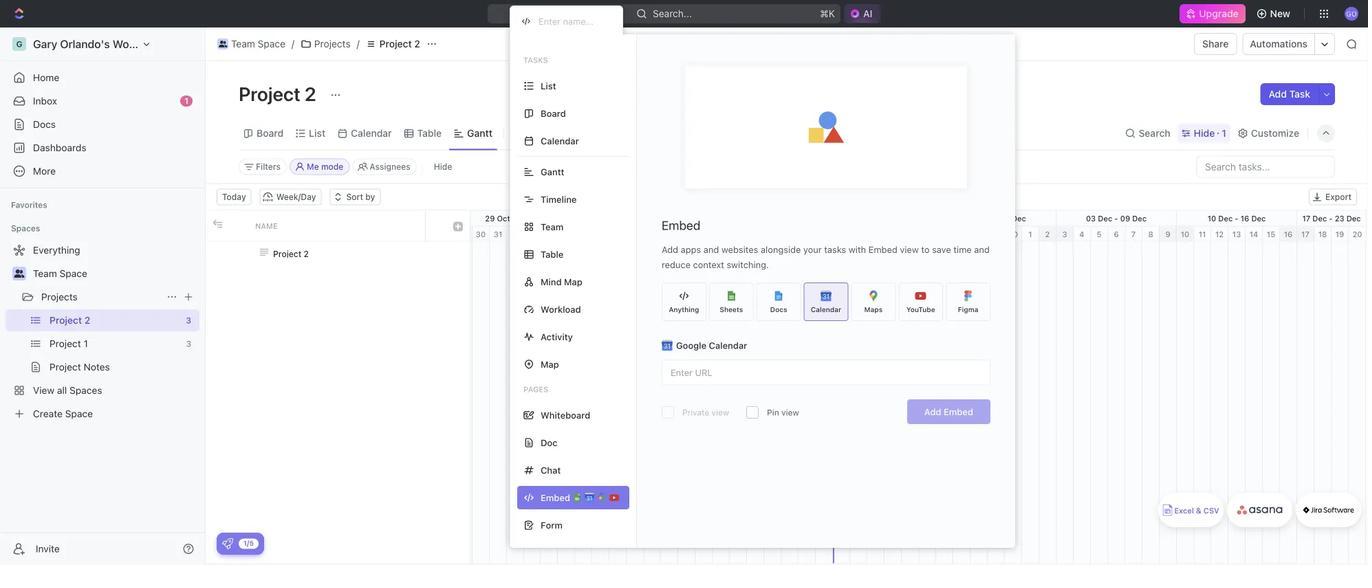 Task type: describe. For each thing, give the bounding box(es) containing it.
dashboards
[[33, 142, 86, 153]]

 image inside name row
[[453, 222, 463, 232]]

1 horizontal spatial 11
[[683, 230, 690, 239]]

05
[[606, 214, 616, 223]]

2 12 from the left
[[1216, 230, 1224, 239]]

1 3 from the left
[[547, 230, 552, 239]]

home link
[[6, 67, 200, 89]]

25 element
[[919, 227, 937, 242]]

private
[[683, 408, 710, 418]]

board link
[[254, 124, 284, 143]]

pin view
[[767, 408, 799, 418]]

17 dec - 23 dec element
[[1298, 211, 1367, 226]]

to
[[922, 245, 930, 255]]

⌘k
[[820, 8, 835, 19]]

17 dec - 23 dec
[[1303, 214, 1362, 223]]

anything
[[669, 306, 699, 314]]

1 vertical spatial 16
[[1285, 230, 1293, 239]]

1 horizontal spatial team space link
[[214, 36, 289, 52]]

28 element
[[971, 227, 988, 242]]

pages
[[524, 385, 549, 394]]

0 horizontal spatial embed
[[662, 218, 701, 233]]

with
[[849, 245, 866, 255]]

google calendar
[[676, 341, 748, 351]]

1 horizontal spatial projects
[[314, 38, 351, 50]]

projects link inside tree
[[41, 286, 161, 308]]

docs link
[[6, 114, 200, 136]]

19
[[1336, 230, 1345, 239]]

Search tasks... text field
[[1197, 157, 1335, 177]]

- for 02
[[995, 214, 998, 223]]

1 horizontal spatial gantt
[[541, 167, 565, 177]]

upgrade
[[1200, 8, 1239, 19]]

mind map
[[541, 277, 583, 287]]

1 18 element from the left
[[799, 227, 816, 242]]

6 element
[[592, 227, 610, 242]]

1 / from the left
[[292, 38, 294, 50]]

export
[[1326, 192, 1352, 202]]

export button
[[1310, 189, 1358, 205]]

26 nov - 02 dec
[[966, 214, 1027, 223]]

mind
[[541, 277, 562, 287]]

1 12 element from the left
[[696, 227, 713, 242]]

2 8 from the left
[[1149, 230, 1154, 239]]

today button
[[217, 189, 252, 205]]

automations
[[1251, 38, 1308, 50]]

view inside add apps and websites alongside your tasks with embed view to save time and reduce context switching.
[[900, 245, 919, 255]]

name
[[255, 222, 278, 231]]

space inside tree
[[60, 268, 87, 279]]

29 oct - 04 nov
[[485, 214, 545, 223]]

csv
[[1204, 507, 1220, 516]]

15 element containing 15
[[1263, 227, 1281, 242]]

30 for first 30 element
[[476, 230, 486, 239]]

task
[[1290, 88, 1311, 100]]

calendar link
[[348, 124, 392, 143]]

18 element containing 18
[[1315, 227, 1332, 242]]

onboarding checklist button element
[[222, 539, 233, 550]]

04
[[518, 214, 528, 223]]

0 vertical spatial space
[[258, 38, 285, 50]]

12 nov - 18 nov element
[[696, 211, 816, 226]]

view for private view
[[712, 408, 730, 418]]

sheets
[[720, 306, 743, 314]]

1 20 element from the left
[[833, 227, 851, 242]]

view button
[[510, 124, 555, 143]]

10 dec - 16 dec
[[1208, 214, 1266, 223]]

add embed
[[925, 407, 974, 417]]

customize button
[[1234, 124, 1304, 143]]

hide for hide
[[434, 162, 452, 172]]

share
[[1203, 38, 1229, 50]]

youtube
[[907, 306, 936, 314]]

save
[[933, 245, 952, 255]]

doc
[[541, 438, 558, 448]]

13 element containing 13
[[1229, 227, 1246, 242]]

1 inside the sidebar navigation
[[184, 96, 189, 106]]

project 2 inside 'link'
[[380, 38, 420, 50]]

team space inside tree
[[33, 268, 87, 279]]

onboarding checklist button image
[[222, 539, 233, 550]]

excel
[[1175, 507, 1194, 516]]

7
[[1132, 230, 1136, 239]]

19 element containing 19
[[1332, 227, 1349, 242]]

1 horizontal spatial map
[[564, 277, 583, 287]]

tasks
[[524, 56, 548, 65]]

2 column header from the left
[[226, 211, 247, 241]]

29 oct - 04 nov element
[[456, 211, 575, 226]]

13
[[1233, 230, 1242, 239]]

excel & csv
[[1175, 507, 1220, 516]]

5
[[1097, 230, 1102, 239]]

team inside tree
[[33, 268, 57, 279]]

- for 23
[[1330, 214, 1333, 223]]

1 30 element from the left
[[473, 227, 490, 242]]

private view
[[683, 408, 730, 418]]

6 dec from the left
[[1313, 214, 1328, 223]]

oct
[[497, 214, 510, 223]]

search
[[1139, 128, 1171, 139]]

29 for 29 oct - 04 nov
[[485, 214, 495, 223]]

timeline
[[541, 194, 577, 205]]

4 column header from the left
[[447, 211, 470, 241]]

new
[[1271, 8, 1291, 19]]

time
[[954, 245, 972, 255]]

5 element
[[575, 227, 592, 242]]

1 vertical spatial project
[[239, 82, 301, 105]]

30 for first 30 element from right
[[1009, 230, 1019, 239]]

1 horizontal spatial team space
[[231, 38, 285, 50]]

29 for 29
[[459, 230, 469, 239]]

tasks
[[825, 245, 847, 255]]

hide 1
[[1194, 128, 1227, 139]]

10 dec - 16 dec element
[[1177, 211, 1298, 226]]

upgrade link
[[1180, 4, 1246, 23]]

2 horizontal spatial 10
[[1208, 214, 1217, 223]]

&
[[1197, 507, 1202, 516]]

assignees
[[370, 162, 411, 172]]

project 2 cell
[[247, 242, 426, 266]]

Enter name... field
[[537, 15, 612, 27]]

list inside list link
[[309, 128, 326, 139]]

23 element
[[885, 227, 902, 242]]

search...
[[653, 8, 692, 19]]

add embed button
[[908, 400, 991, 425]]

sidebar navigation
[[0, 28, 206, 566]]

31 element
[[490, 227, 507, 242]]

embed inside add apps and websites alongside your tasks with embed view to save time and reduce context switching.
[[869, 245, 898, 255]]

17 for 17 dec - 23 dec
[[1303, 214, 1311, 223]]

add task button
[[1261, 83, 1319, 105]]

favorites
[[11, 200, 47, 210]]

switching.
[[727, 260, 769, 270]]

list link
[[306, 124, 326, 143]]

7 dec from the left
[[1347, 214, 1362, 223]]

1 17 element from the left
[[782, 227, 799, 242]]

1 14 element from the left
[[730, 227, 747, 242]]

context
[[693, 260, 725, 270]]

02
[[1000, 214, 1010, 223]]

docs inside the sidebar navigation
[[33, 119, 56, 130]]

0 horizontal spatial 10
[[665, 230, 674, 239]]

14 element containing 14
[[1246, 227, 1263, 242]]

add for add task
[[1269, 88, 1288, 100]]

1 vertical spatial table
[[541, 249, 564, 260]]

2 29 element from the left
[[988, 227, 1005, 242]]

6
[[1114, 230, 1119, 239]]

0 vertical spatial 16
[[1241, 214, 1250, 223]]

05 nov - 11 nov
[[606, 214, 664, 223]]

0 vertical spatial gantt
[[467, 128, 493, 139]]

workload
[[541, 305, 581, 315]]

4 nov from the left
[[978, 214, 993, 223]]

search button
[[1121, 124, 1175, 143]]

1/5
[[244, 540, 254, 548]]



Task type: vqa. For each thing, say whether or not it's contained in the screenshot.
No recent items image
no



Task type: locate. For each thing, give the bounding box(es) containing it.
column header
[[206, 211, 226, 241], [226, 211, 247, 241], [426, 211, 447, 241], [447, 211, 470, 241]]

2 11 element from the left
[[1195, 227, 1212, 242]]

13 element
[[713, 227, 730, 242], [1229, 227, 1246, 242]]

30 element left 31
[[473, 227, 490, 242]]

12 up apps
[[700, 230, 708, 239]]

1 vertical spatial add
[[662, 245, 679, 255]]

your
[[804, 245, 822, 255]]

hide right "search"
[[1194, 128, 1215, 139]]

11 element
[[679, 227, 696, 242], [1195, 227, 1212, 242]]

20
[[1353, 230, 1363, 239]]

0 horizontal spatial projects
[[41, 291, 78, 303]]

view down 24 element
[[900, 245, 919, 255]]

16 element
[[765, 227, 782, 242], [1281, 227, 1298, 242]]

0 horizontal spatial map
[[541, 360, 559, 370]]

3 column header from the left
[[426, 211, 447, 241]]

1 horizontal spatial docs
[[771, 306, 788, 314]]

space right user group image
[[258, 38, 285, 50]]

2 and from the left
[[975, 245, 990, 255]]

14 element
[[730, 227, 747, 242], [1246, 227, 1263, 242]]

add for add apps and websites alongside your tasks with embed view to save time and reduce context switching.
[[662, 245, 679, 255]]

google
[[676, 341, 707, 351]]

project 2 tree grid
[[206, 211, 470, 564]]

nov right 04
[[530, 214, 545, 223]]

29 element
[[456, 227, 473, 242], [988, 227, 1005, 242]]

- for 04
[[513, 214, 516, 223]]

project 2 inside cell
[[273, 249, 309, 259]]

project inside 'link'
[[380, 38, 412, 50]]

7 element
[[610, 227, 627, 242]]

2 15 element from the left
[[1263, 227, 1281, 242]]

11 right "9"
[[1199, 230, 1207, 239]]

1 vertical spatial embed
[[869, 245, 898, 255]]

calendar left maps
[[811, 306, 842, 314]]

view right pin
[[782, 408, 799, 418]]

add inside button
[[1269, 88, 1288, 100]]

dec up 13 on the top of page
[[1219, 214, 1233, 223]]

19 element
[[816, 227, 833, 242], [1332, 227, 1349, 242]]

2 19 element from the left
[[1332, 227, 1349, 242]]

3 nov from the left
[[650, 214, 664, 223]]

form
[[541, 521, 563, 531]]

2 vertical spatial add
[[925, 407, 942, 417]]

17 element up 'alongside'
[[782, 227, 799, 242]]

17 element left 18
[[1298, 227, 1315, 242]]

chat
[[541, 466, 561, 476]]

2 18 element from the left
[[1315, 227, 1332, 242]]

nov right the '05'
[[618, 214, 632, 223]]

1 horizontal spatial space
[[258, 38, 285, 50]]

12 left 13 on the top of page
[[1216, 230, 1224, 239]]

customize
[[1252, 128, 1300, 139]]

1 vertical spatial board
[[257, 128, 284, 139]]

tree
[[6, 239, 200, 425]]

0 vertical spatial team space link
[[214, 36, 289, 52]]

1 vertical spatial gantt
[[541, 167, 565, 177]]

0 vertical spatial today
[[222, 192, 246, 202]]

2 vertical spatial team
[[33, 268, 57, 279]]

11 up '9' element
[[640, 214, 648, 223]]

17 element containing 17
[[1298, 227, 1315, 242]]

view
[[528, 128, 550, 139]]

17
[[1303, 214, 1311, 223], [1302, 230, 1310, 239]]

10 element
[[661, 227, 679, 242], [1177, 227, 1195, 242]]

- inside 'element'
[[635, 214, 638, 223]]

29 element down 26 nov - 02 dec element
[[988, 227, 1005, 242]]

tree containing team space
[[6, 239, 200, 425]]

4 - from the left
[[1115, 214, 1119, 223]]

0 horizontal spatial 20 element
[[833, 227, 851, 242]]

gantt right 'table' link
[[467, 128, 493, 139]]

11 element left 13 on the top of page
[[1195, 227, 1212, 242]]

3 left 5
[[1063, 230, 1068, 239]]

2 horizontal spatial 11
[[1199, 230, 1207, 239]]

list
[[541, 81, 556, 91], [309, 128, 326, 139]]

0 horizontal spatial team space
[[33, 268, 87, 279]]

dec up 14
[[1252, 214, 1266, 223]]

add for add embed
[[925, 407, 942, 417]]

1 vertical spatial space
[[60, 268, 87, 279]]

9 element
[[644, 227, 661, 242]]

14 element up the websites
[[730, 227, 747, 242]]

board
[[541, 108, 566, 119], [257, 128, 284, 139]]

12 element left 13 on the top of page
[[1212, 227, 1229, 242]]

table inside 'table' link
[[417, 128, 442, 139]]

gantt link
[[465, 124, 493, 143]]

15 element right 14
[[1263, 227, 1281, 242]]

1 nov from the left
[[530, 214, 545, 223]]

1 column header from the left
[[206, 211, 226, 241]]

03
[[1087, 214, 1096, 223]]

0 horizontal spatial 30 element
[[473, 227, 490, 242]]

1 29 element from the left
[[456, 227, 473, 242]]

2 / from the left
[[357, 38, 360, 50]]

16 up 13 on the top of page
[[1241, 214, 1250, 223]]

alongside
[[761, 245, 801, 255]]

 image inside column header
[[213, 219, 223, 229]]

1 horizontal spatial 4
[[1080, 230, 1085, 239]]

1 horizontal spatial 15 element
[[1263, 227, 1281, 242]]

26
[[966, 214, 976, 223]]

20 element right 19
[[1349, 227, 1367, 242]]

1 horizontal spatial hide
[[1194, 128, 1215, 139]]

0 horizontal spatial 16 element
[[765, 227, 782, 242]]

10 element up reduce
[[661, 227, 679, 242]]

0 horizontal spatial 4
[[564, 230, 569, 239]]

2 horizontal spatial embed
[[944, 407, 974, 417]]

today inside today button
[[222, 192, 246, 202]]

1 horizontal spatial 10 element
[[1177, 227, 1195, 242]]

0 vertical spatial projects
[[314, 38, 351, 50]]

1 horizontal spatial 8
[[1149, 230, 1154, 239]]

automations button
[[1244, 34, 1315, 54]]

1 8 from the left
[[633, 230, 638, 239]]

09
[[1121, 214, 1131, 223]]

docs right sheets
[[771, 306, 788, 314]]

2 14 element from the left
[[1246, 227, 1263, 242]]

19 element up tasks
[[816, 227, 833, 242]]

2 13 element from the left
[[1229, 227, 1246, 242]]

1 vertical spatial 17
[[1302, 230, 1310, 239]]

11 up apps
[[683, 230, 690, 239]]

- for 09
[[1115, 214, 1119, 223]]

2 10 element from the left
[[1177, 227, 1195, 242]]

0 vertical spatial 29
[[485, 214, 495, 223]]

17 left 23
[[1303, 214, 1311, 223]]

space
[[258, 38, 285, 50], [60, 268, 87, 279]]

- left 04
[[513, 214, 516, 223]]

2 12 element from the left
[[1212, 227, 1229, 242]]

and up context in the top right of the page
[[704, 245, 719, 255]]

team space right user group image
[[231, 38, 285, 50]]

1 horizontal spatial 19 element
[[1332, 227, 1349, 242]]

assignees button
[[353, 159, 417, 175]]

05 nov - 11 nov element
[[575, 211, 696, 226]]

2 16 element from the left
[[1281, 227, 1298, 242]]

1 vertical spatial hide
[[434, 162, 452, 172]]

4 left 5 element
[[564, 230, 569, 239]]

- for 16
[[1235, 214, 1239, 223]]

0 vertical spatial add
[[1269, 88, 1288, 100]]

nov
[[530, 214, 545, 223], [618, 214, 632, 223], [650, 214, 664, 223], [978, 214, 993, 223]]

8
[[633, 230, 638, 239], [1149, 230, 1154, 239]]

8 down 05 nov - 11 nov
[[633, 230, 638, 239]]

table link
[[415, 124, 442, 143]]

26 element
[[937, 227, 954, 242]]

0 horizontal spatial 11
[[640, 214, 648, 223]]

hide for hide 1
[[1194, 128, 1215, 139]]

0 horizontal spatial 12
[[700, 230, 708, 239]]

and down 28 element in the right top of the page
[[975, 245, 990, 255]]

- left 23
[[1330, 214, 1333, 223]]

hide inside button
[[434, 162, 452, 172]]

17 for 17
[[1302, 230, 1310, 239]]

2 30 element from the left
[[1005, 227, 1023, 242]]

1 10 element from the left
[[661, 227, 679, 242]]

dec right 02
[[1012, 214, 1027, 223]]

new button
[[1251, 3, 1299, 25]]

18
[[1319, 230, 1328, 239]]

0 horizontal spatial 15 element
[[747, 227, 765, 242]]

- for 11
[[635, 214, 638, 223]]

1 13 element from the left
[[713, 227, 730, 242]]

1 vertical spatial project 2
[[239, 82, 321, 105]]

12
[[700, 230, 708, 239], [1216, 230, 1224, 239]]

hide button
[[428, 159, 458, 175]]

11 element up apps
[[679, 227, 696, 242]]

1 horizontal spatial and
[[975, 245, 990, 255]]

1 vertical spatial map
[[541, 360, 559, 370]]

5 dec from the left
[[1252, 214, 1266, 223]]

30 down 02
[[1009, 230, 1019, 239]]

1 and from the left
[[704, 245, 719, 255]]

user group image
[[14, 270, 24, 278]]

1 vertical spatial docs
[[771, 306, 788, 314]]

29 element left 31
[[456, 227, 473, 242]]

6 - from the left
[[1330, 214, 1333, 223]]

home
[[33, 72, 59, 83]]

0 horizontal spatial team space link
[[33, 263, 197, 285]]

spaces
[[11, 224, 40, 233]]

projects link
[[297, 36, 354, 52], [41, 286, 161, 308]]

14 element left 15
[[1246, 227, 1263, 242]]

team space
[[231, 38, 285, 50], [33, 268, 87, 279]]

reduce
[[662, 260, 691, 270]]

21 element
[[851, 227, 868, 242]]

1 15 element from the left
[[747, 227, 765, 242]]

1 - from the left
[[513, 214, 516, 223]]

0 vertical spatial project 2
[[380, 38, 420, 50]]

3 dec from the left
[[1133, 214, 1147, 223]]

1 horizontal spatial 11 element
[[1195, 227, 1212, 242]]

0 horizontal spatial 29 element
[[456, 227, 473, 242]]

table up the 'mind'
[[541, 249, 564, 260]]

0 horizontal spatial board
[[257, 128, 284, 139]]

9
[[1166, 230, 1171, 239]]

31
[[494, 230, 503, 239]]

2 - from the left
[[635, 214, 638, 223]]

pin
[[767, 408, 780, 418]]

view right the private
[[712, 408, 730, 418]]

0 horizontal spatial 17 element
[[782, 227, 799, 242]]

0 horizontal spatial 16
[[1241, 214, 1250, 223]]

13 element down 10 dec - 16 dec element
[[1229, 227, 1246, 242]]

29 left 31
[[459, 230, 469, 239]]

19 nov - 25 nov element
[[816, 211, 937, 226]]

websites
[[722, 245, 759, 255]]

0 horizontal spatial add
[[662, 245, 679, 255]]

team right user group icon
[[33, 268, 57, 279]]

board left list link
[[257, 128, 284, 139]]

tree inside the sidebar navigation
[[6, 239, 200, 425]]

team space link inside tree
[[33, 263, 197, 285]]

1 vertical spatial projects link
[[41, 286, 161, 308]]

2 17 element from the left
[[1298, 227, 1315, 242]]

11
[[640, 214, 648, 223], [683, 230, 690, 239], [1199, 230, 1207, 239]]

add apps and websites alongside your tasks with embed view to save time and reduce context switching.
[[662, 245, 990, 270]]

30 left 31
[[476, 230, 486, 239]]

 image
[[213, 219, 223, 229]]

Enter URL text field
[[663, 361, 990, 385]]

10 element right "9"
[[1177, 227, 1195, 242]]

16 element up 'alongside'
[[765, 227, 782, 242]]

project 2 - 0.00% row
[[206, 242, 470, 266]]

hide
[[1194, 128, 1215, 139], [434, 162, 452, 172]]

20 element
[[833, 227, 851, 242], [1349, 227, 1367, 242]]

1 19 element from the left
[[816, 227, 833, 242]]

1 12 from the left
[[700, 230, 708, 239]]

26 nov - 02 dec element
[[937, 211, 1057, 226]]

view for pin view
[[782, 408, 799, 418]]

- left the 09
[[1115, 214, 1119, 223]]

dec up 18
[[1313, 214, 1328, 223]]

share button
[[1195, 33, 1238, 55]]

0 vertical spatial projects link
[[297, 36, 354, 52]]

 image
[[453, 222, 463, 232]]

2 dec from the left
[[1098, 214, 1113, 223]]

1 horizontal spatial add
[[925, 407, 942, 417]]

calendar up assignees button
[[351, 128, 392, 139]]

calendar up timeline
[[541, 136, 579, 146]]

map down activity
[[541, 360, 559, 370]]

17 left 18
[[1302, 230, 1310, 239]]

/
[[292, 38, 294, 50], [357, 38, 360, 50]]

11 inside 'element'
[[640, 214, 648, 223]]

29 left oct
[[485, 214, 495, 223]]

1 4 from the left
[[564, 230, 569, 239]]

favorites button
[[6, 197, 53, 213]]

- right the '05'
[[635, 214, 638, 223]]

and
[[704, 245, 719, 255], [975, 245, 990, 255]]

nov up '9' element
[[650, 214, 664, 223]]

2 horizontal spatial team
[[541, 222, 564, 232]]

embed inside "button"
[[944, 407, 974, 417]]

1 horizontal spatial view
[[782, 408, 799, 418]]

0 horizontal spatial space
[[60, 268, 87, 279]]

- up 13 on the top of page
[[1235, 214, 1239, 223]]

0 horizontal spatial /
[[292, 38, 294, 50]]

map right the 'mind'
[[564, 277, 583, 287]]

team down timeline
[[541, 222, 564, 232]]

map
[[564, 277, 583, 287], [541, 360, 559, 370]]

1 horizontal spatial 20 element
[[1349, 227, 1367, 242]]

calendar
[[351, 128, 392, 139], [541, 136, 579, 146], [811, 306, 842, 314], [709, 341, 748, 351]]

2 vertical spatial project
[[273, 249, 302, 259]]

29 element containing 29
[[456, 227, 473, 242]]

2 20 element from the left
[[1349, 227, 1367, 242]]

20 element up tasks
[[833, 227, 851, 242]]

12 element
[[696, 227, 713, 242], [1212, 227, 1229, 242]]

0 horizontal spatial 29
[[459, 230, 469, 239]]

1 11 element from the left
[[679, 227, 696, 242]]

14
[[1250, 230, 1259, 239]]

2 inside cell
[[304, 249, 309, 259]]

inbox
[[33, 95, 57, 107]]

table up 'hide' button
[[417, 128, 442, 139]]

03 dec - 09 dec element
[[1057, 211, 1177, 226]]

2
[[415, 38, 420, 50], [305, 82, 316, 105], [530, 230, 535, 239], [1046, 230, 1050, 239], [304, 249, 309, 259]]

hide down 'table' link
[[434, 162, 452, 172]]

29
[[485, 214, 495, 223], [459, 230, 469, 239]]

27 element
[[954, 227, 971, 242]]

1 horizontal spatial today
[[837, 245, 857, 253]]

17 element
[[782, 227, 799, 242], [1298, 227, 1315, 242]]

board up view
[[541, 108, 566, 119]]

project inside cell
[[273, 249, 302, 259]]

list right "board" link
[[309, 128, 326, 139]]

team
[[231, 38, 255, 50], [541, 222, 564, 232], [33, 268, 57, 279]]

1 vertical spatial team space link
[[33, 263, 197, 285]]

add task
[[1269, 88, 1311, 100]]

gantt up timeline
[[541, 167, 565, 177]]

0 horizontal spatial 30
[[476, 230, 486, 239]]

1 30 from the left
[[476, 230, 486, 239]]

1 vertical spatial 29
[[459, 230, 469, 239]]

0 horizontal spatial 13 element
[[713, 227, 730, 242]]

1 horizontal spatial 16 element
[[1281, 227, 1298, 242]]

calendar inside 'calendar' link
[[351, 128, 392, 139]]

30 element
[[473, 227, 490, 242], [1005, 227, 1023, 242]]

2 vertical spatial embed
[[944, 407, 974, 417]]

dec right 23
[[1347, 214, 1362, 223]]

2 horizontal spatial add
[[1269, 88, 1288, 100]]

space right user group icon
[[60, 268, 87, 279]]

name row
[[206, 211, 470, 242]]

1 horizontal spatial team
[[231, 38, 255, 50]]

projects
[[314, 38, 351, 50], [41, 291, 78, 303]]

apps
[[681, 245, 701, 255]]

- left 02
[[995, 214, 998, 223]]

1 vertical spatial list
[[309, 128, 326, 139]]

name column header
[[247, 211, 426, 241]]

24 element
[[902, 227, 919, 242]]

30 element down 02
[[1005, 227, 1023, 242]]

3 - from the left
[[995, 214, 998, 223]]

1 horizontal spatial 30
[[1009, 230, 1019, 239]]

1 horizontal spatial table
[[541, 249, 564, 260]]

16 right 15
[[1285, 230, 1293, 239]]

16 element containing 16
[[1281, 227, 1298, 242]]

15
[[1267, 230, 1276, 239]]

8 left "9"
[[1149, 230, 1154, 239]]

excel & csv link
[[1159, 493, 1224, 528]]

0 vertical spatial board
[[541, 108, 566, 119]]

18 element left 19
[[1315, 227, 1332, 242]]

19 element down 23
[[1332, 227, 1349, 242]]

2 4 from the left
[[1080, 230, 1085, 239]]

16 element right 15
[[1281, 227, 1298, 242]]

2 horizontal spatial view
[[900, 245, 919, 255]]

gantt
[[467, 128, 493, 139], [541, 167, 565, 177]]

0 horizontal spatial 14 element
[[730, 227, 747, 242]]

projects inside tree
[[41, 291, 78, 303]]

0 horizontal spatial list
[[309, 128, 326, 139]]

add inside add apps and websites alongside your tasks with embed view to save time and reduce context switching.
[[662, 245, 679, 255]]

13 element up the websites
[[713, 227, 730, 242]]

team space right user group icon
[[33, 268, 87, 279]]

docs down inbox at the top of the page
[[33, 119, 56, 130]]

20 element containing 20
[[1349, 227, 1367, 242]]

15 element
[[747, 227, 765, 242], [1263, 227, 1281, 242]]

user group image
[[219, 41, 227, 47]]

1 horizontal spatial 10
[[1181, 230, 1190, 239]]

1 horizontal spatial 18 element
[[1315, 227, 1332, 242]]

22 element
[[868, 227, 885, 242]]

18 element
[[799, 227, 816, 242], [1315, 227, 1332, 242]]

view
[[900, 245, 919, 255], [712, 408, 730, 418], [782, 408, 799, 418]]

0 vertical spatial list
[[541, 81, 556, 91]]

figma
[[958, 306, 979, 314]]

0 vertical spatial embed
[[662, 218, 701, 233]]

activity
[[541, 332, 573, 342]]

16
[[1241, 214, 1250, 223], [1285, 230, 1293, 239]]

dashboards link
[[6, 137, 200, 159]]

1 horizontal spatial board
[[541, 108, 566, 119]]

0 vertical spatial team space
[[231, 38, 285, 50]]

docs
[[33, 119, 56, 130], [771, 306, 788, 314]]

dec right 03
[[1098, 214, 1113, 223]]

4 left 5
[[1080, 230, 1085, 239]]

12 element up apps
[[696, 227, 713, 242]]

4 dec from the left
[[1219, 214, 1233, 223]]

5 - from the left
[[1235, 214, 1239, 223]]

list down tasks
[[541, 81, 556, 91]]

3 left 5 element
[[547, 230, 552, 239]]

calendar down sheets
[[709, 341, 748, 351]]

2 30 from the left
[[1009, 230, 1019, 239]]

project 2
[[380, 38, 420, 50], [239, 82, 321, 105], [273, 249, 309, 259]]

dec right the 09
[[1133, 214, 1147, 223]]

maps
[[865, 306, 883, 314]]

2 inside 'link'
[[415, 38, 420, 50]]

0 horizontal spatial 19 element
[[816, 227, 833, 242]]

team right user group image
[[231, 38, 255, 50]]

whiteboard
[[541, 410, 591, 421]]

15 element down 12 nov - 18 nov "element"
[[747, 227, 765, 242]]

1 vertical spatial team space
[[33, 268, 87, 279]]

1 vertical spatial projects
[[41, 291, 78, 303]]

nov right 26
[[978, 214, 993, 223]]

0 vertical spatial hide
[[1194, 128, 1215, 139]]

1 horizontal spatial 30 element
[[1005, 227, 1023, 242]]

0 horizontal spatial view
[[712, 408, 730, 418]]

23
[[1335, 214, 1345, 223]]

1 16 element from the left
[[765, 227, 782, 242]]

add inside "button"
[[925, 407, 942, 417]]

1 horizontal spatial 29
[[485, 214, 495, 223]]

0 horizontal spatial today
[[222, 192, 246, 202]]

project 2 link
[[362, 36, 424, 52]]

0 horizontal spatial gantt
[[467, 128, 493, 139]]

2 3 from the left
[[1063, 230, 1068, 239]]

18 element up your
[[799, 227, 816, 242]]

1 dec from the left
[[1012, 214, 1027, 223]]

0 horizontal spatial 12 element
[[696, 227, 713, 242]]

2 nov from the left
[[618, 214, 632, 223]]



